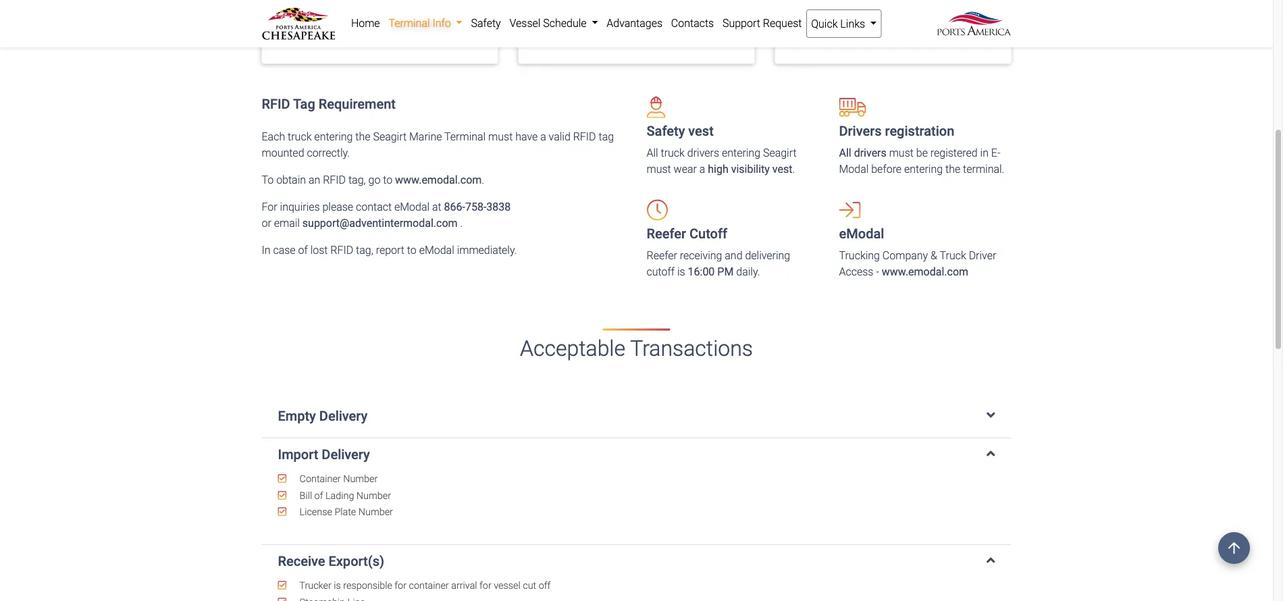 Task type: vqa. For each thing, say whether or not it's contained in the screenshot.
2nd 128
no



Task type: describe. For each thing, give the bounding box(es) containing it.
vessel
[[494, 580, 521, 592]]

report
[[376, 244, 405, 257]]

check square image for or
[[532, 9, 542, 20]]

email
[[274, 217, 300, 230]]

truck for each
[[288, 130, 312, 143]]

requirement
[[319, 96, 396, 112]]

support request
[[723, 17, 802, 29]]

arrival
[[452, 580, 477, 592]]

on
[[328, 9, 340, 22]]

758- inside for inquiries please contact emodal at 866-758-3838 or email support@adventintermodal.com .
[[466, 201, 487, 213]]

check square image
[[275, 0, 285, 4]]

e-
[[992, 147, 1001, 159]]

acceptable
[[520, 336, 626, 361]]

receive
[[278, 554, 325, 569]]

to
[[262, 174, 274, 186]]

0 horizontal spatial vest
[[689, 123, 714, 139]]

drivers inside all truck drivers entering seagirt must wear a
[[688, 147, 720, 159]]

go to top image
[[1219, 533, 1251, 564]]

vessel
[[510, 17, 541, 29]]

drivers registration
[[840, 123, 955, 139]]

have
[[516, 130, 538, 143]]

reefer for reefer cutoff
[[647, 226, 687, 242]]

angle down image for import delivery
[[987, 447, 996, 460]]

a inside all truck drivers entering seagirt must wear a
[[700, 163, 706, 176]]

vessel schedule link
[[506, 9, 603, 36]]

visibility
[[732, 163, 770, 176]]

entering inside must be registered in e- modal before entering the terminal.
[[905, 163, 943, 176]]

in case of lost rfid tag, report to emodal immediately.
[[262, 244, 517, 257]]

bill
[[300, 490, 312, 501]]

tab list containing empty delivery
[[262, 395, 1012, 601]]

www.emodal.com link for emodal
[[882, 266, 969, 278]]

0 vertical spatial www.emodal.com
[[395, 174, 482, 186]]

trucking
[[840, 249, 881, 262]]

contractors
[[328, 0, 383, 5]]

twic
[[275, 25, 301, 38]]

1 horizontal spatial vest
[[773, 163, 793, 176]]

1 horizontal spatial .
[[482, 174, 485, 186]]

3149
[[706, 9, 730, 22]]

angle down image for empty delivery
[[987, 408, 996, 422]]

0 horizontal spatial of
[[298, 244, 308, 257]]

contacts
[[672, 17, 714, 29]]

are
[[275, 9, 291, 22]]

rfid tag requirement
[[262, 96, 396, 112]]

in
[[981, 147, 989, 159]]

reefer for reefer receiving and delivering cutoff is
[[647, 249, 678, 262]]

request
[[763, 17, 802, 29]]

advantages
[[607, 17, 663, 29]]

support request link
[[719, 9, 807, 36]]

import
[[278, 447, 319, 462]]

license
[[300, 506, 332, 518]]

receive export(s)
[[278, 554, 385, 569]]

be
[[917, 147, 928, 159]]

van:
[[829, 25, 850, 38]]

quick
[[812, 17, 838, 30]]

delivery for empty delivery
[[320, 408, 368, 424]]

must inside must be registered in e- modal before entering the terminal.
[[890, 147, 914, 159]]

and inside all pac contractors and vendors who are at pac on a regular basis require a twic
[[386, 0, 404, 5]]

16:00 pm daily.
[[688, 266, 761, 278]]

0 vertical spatial to
[[383, 174, 393, 186]]

who
[[447, 0, 468, 5]]

entering inside all truck drivers entering seagirt must wear a
[[722, 147, 761, 159]]

regular
[[351, 9, 385, 22]]

safety link
[[467, 9, 506, 36]]

2 horizontal spatial .
[[793, 163, 796, 176]]

support@adventintermodal.com
[[303, 217, 458, 230]]

call
[[644, 9, 661, 22]]

0 vertical spatial tag,
[[349, 174, 366, 186]]

quick links link
[[807, 9, 882, 38]]

emodal up trucking
[[840, 226, 885, 242]]

trucker
[[300, 580, 332, 592]]

trucker is responsible for container arrival for vessel cut off
[[297, 580, 551, 592]]

terminal.
[[964, 163, 1005, 176]]

company
[[883, 249, 929, 262]]

for for inquiries
[[262, 201, 278, 213]]

access
[[840, 266, 874, 278]]

0 vertical spatial 866-758-3838 link
[[545, 25, 611, 38]]

all truck drivers entering seagirt must wear a
[[647, 147, 797, 176]]

registration
[[886, 123, 955, 139]]

2 for from the left
[[480, 580, 492, 592]]

marine
[[410, 130, 442, 143]]

all for drivers
[[840, 147, 852, 159]]

safety for safety
[[471, 17, 501, 29]]

an
[[309, 174, 321, 186]]

to obtain an rfid tag, go to www.emodal.com .
[[262, 174, 485, 186]]

home link
[[347, 9, 385, 36]]

receive export(s) link
[[278, 554, 996, 569]]

transactions
[[631, 336, 753, 361]]

emodal inside for inquiries please contact emodal at 866-758-3838 or email support@adventintermodal.com .
[[395, 201, 430, 213]]

for emodal support call 949-474-3149 or 866-758-3838
[[532, 9, 730, 38]]

866- inside for inquiries please contact emodal at 866-758-3838 or email support@adventintermodal.com .
[[444, 201, 466, 213]]

pm
[[718, 266, 734, 278]]

3838 inside 'for emodal support call 949-474-3149 or 866-758-3838'
[[587, 25, 611, 38]]

vessel schedule
[[510, 17, 590, 29]]

receiving
[[680, 249, 723, 262]]

at inside all pac contractors and vendors who are at pac on a regular basis require a twic
[[293, 9, 303, 22]]

delivery for import delivery
[[322, 447, 370, 462]]

&
[[931, 249, 938, 262]]

high
[[708, 163, 729, 176]]

flexi-van: www.flexi-van.com
[[804, 25, 944, 38]]

1 vertical spatial number
[[357, 490, 391, 501]]

. inside for inquiries please contact emodal at 866-758-3838 or email support@adventintermodal.com .
[[461, 217, 463, 230]]

empty
[[278, 408, 316, 424]]

cutoff
[[647, 266, 675, 278]]

2 drivers from the left
[[855, 147, 887, 159]]

empty delivery
[[278, 408, 368, 424]]

container
[[300, 473, 341, 485]]

basis
[[388, 9, 413, 22]]

tag
[[293, 96, 315, 112]]

all drivers
[[840, 147, 887, 159]]

mounted
[[262, 147, 304, 159]]

license plate number
[[297, 506, 393, 518]]

a inside each truck entering the seagirt marine terminal must have a valid rfid tag mounted correctly.
[[541, 130, 547, 143]]

off
[[539, 580, 551, 592]]



Task type: locate. For each thing, give the bounding box(es) containing it.
vest up all truck drivers entering seagirt must wear a
[[689, 123, 714, 139]]

1 horizontal spatial to
[[407, 244, 417, 257]]

0 vertical spatial must
[[489, 130, 513, 143]]

truck up mounted
[[288, 130, 312, 143]]

before
[[872, 163, 902, 176]]

.
[[793, 163, 796, 176], [482, 174, 485, 186], [461, 217, 463, 230]]

www.flexi-van.com link
[[853, 25, 944, 38]]

reefer cutoff
[[647, 226, 728, 242]]

seagirt inside all truck drivers entering seagirt must wear a
[[764, 147, 797, 159]]

0 horizontal spatial 3838
[[487, 201, 511, 213]]

1 vertical spatial to
[[407, 244, 417, 257]]

949-
[[663, 9, 685, 22]]

check square image for flexi-van: www.flexi-van.com
[[789, 26, 798, 36]]

tag
[[599, 130, 614, 143]]

0 horizontal spatial is
[[334, 580, 341, 592]]

16:00
[[688, 266, 715, 278]]

daily.
[[737, 266, 761, 278]]

3838 up the immediately.
[[487, 201, 511, 213]]

and up the pm
[[725, 249, 743, 262]]

1 horizontal spatial or
[[532, 25, 542, 38]]

check square image left schedule
[[532, 9, 542, 20]]

. right visibility at the top
[[793, 163, 796, 176]]

866- inside 'for emodal support call 949-474-3149 or 866-758-3838'
[[545, 25, 566, 38]]

delivery up container number
[[322, 447, 370, 462]]

obtain
[[276, 174, 306, 186]]

drivers up before
[[855, 147, 887, 159]]

0 vertical spatial delivery
[[320, 408, 368, 424]]

plate
[[335, 506, 356, 518]]

1 vertical spatial 3838
[[487, 201, 511, 213]]

758- up the immediately.
[[466, 201, 487, 213]]

1 vertical spatial angle down image
[[987, 447, 996, 460]]

all inside all truck drivers entering seagirt must wear a
[[647, 147, 659, 159]]

number up bill of lading number
[[343, 473, 378, 485]]

emodal left support
[[565, 9, 601, 22]]

0 horizontal spatial 866-
[[444, 201, 466, 213]]

entering down be
[[905, 163, 943, 176]]

0 vertical spatial number
[[343, 473, 378, 485]]

and inside reefer receiving and delivering cutoff is
[[725, 249, 743, 262]]

truck inside each truck entering the seagirt marine terminal must have a valid rfid tag mounted correctly.
[[288, 130, 312, 143]]

866-758-3838 link
[[545, 25, 611, 38], [444, 201, 511, 213]]

1 horizontal spatial seagirt
[[764, 147, 797, 159]]

container number
[[297, 473, 378, 485]]

advantages link
[[603, 9, 667, 36]]

high visibility vest .
[[708, 163, 796, 176]]

entering up correctly.
[[314, 130, 353, 143]]

the inside each truck entering the seagirt marine terminal must have a valid rfid tag mounted correctly.
[[356, 130, 371, 143]]

1 horizontal spatial www.emodal.com link
[[882, 266, 969, 278]]

a down who
[[452, 9, 458, 22]]

0 vertical spatial entering
[[314, 130, 353, 143]]

2 angle down image from the top
[[987, 447, 996, 460]]

all pac contractors and vendors who are at pac on a regular basis require a twic
[[275, 0, 468, 38]]

safety vest
[[647, 123, 714, 139]]

0 vertical spatial www.emodal.com link
[[395, 174, 482, 186]]

2 reefer from the top
[[647, 249, 678, 262]]

tab list
[[262, 395, 1012, 601]]

3838 inside for inquiries please contact emodal at 866-758-3838 or email support@adventintermodal.com .
[[487, 201, 511, 213]]

1 vertical spatial delivery
[[322, 447, 370, 462]]

of left lost
[[298, 244, 308, 257]]

drivers
[[840, 123, 882, 139]]

1 vertical spatial and
[[725, 249, 743, 262]]

for inside 'for emodal support call 949-474-3149 or 866-758-3838'
[[547, 9, 563, 22]]

seagirt for the
[[373, 130, 407, 143]]

1 horizontal spatial and
[[725, 249, 743, 262]]

1 horizontal spatial safety
[[647, 123, 685, 139]]

1 vertical spatial is
[[334, 580, 341, 592]]

1 vertical spatial 866-758-3838 link
[[444, 201, 511, 213]]

case
[[273, 244, 296, 257]]

1 vertical spatial of
[[315, 490, 323, 501]]

or left schedule
[[532, 25, 542, 38]]

2 vertical spatial number
[[359, 506, 393, 518]]

866-758-3838 link up the immediately.
[[444, 201, 511, 213]]

check square image
[[532, 9, 542, 20], [789, 26, 798, 36]]

entering up visibility at the top
[[722, 147, 761, 159]]

truck
[[940, 249, 967, 262]]

safety up wear at the right
[[647, 123, 685, 139]]

pac left on at the left top
[[305, 9, 325, 22]]

all inside all pac contractors and vendors who are at pac on a regular basis require a twic
[[290, 0, 303, 5]]

at right are
[[293, 9, 303, 22]]

www.emodal.com down each truck entering the seagirt marine terminal must have a valid rfid tag mounted correctly.
[[395, 174, 482, 186]]

seagirt inside each truck entering the seagirt marine terminal must have a valid rfid tag mounted correctly.
[[373, 130, 407, 143]]

1 horizontal spatial for
[[547, 9, 563, 22]]

registered
[[931, 147, 978, 159]]

support
[[723, 17, 761, 29]]

1 angle down image from the top
[[987, 408, 996, 422]]

1 horizontal spatial check square image
[[789, 26, 798, 36]]

tag, left go
[[349, 174, 366, 186]]

1 horizontal spatial at
[[432, 201, 442, 213]]

0 horizontal spatial at
[[293, 9, 303, 22]]

. down terminal
[[482, 174, 485, 186]]

drivers up high at the right
[[688, 147, 720, 159]]

www.emodal.com link
[[395, 174, 482, 186], [882, 266, 969, 278]]

0 vertical spatial the
[[356, 130, 371, 143]]

0 vertical spatial at
[[293, 9, 303, 22]]

1 horizontal spatial entering
[[722, 147, 761, 159]]

0 vertical spatial 866-
[[545, 25, 566, 38]]

www.flexi-
[[853, 25, 903, 38]]

0 vertical spatial angle down image
[[987, 408, 996, 422]]

0 horizontal spatial 866-758-3838 link
[[444, 201, 511, 213]]

truck up wear at the right
[[661, 147, 685, 159]]

0 vertical spatial 3838
[[587, 25, 611, 38]]

to
[[383, 174, 393, 186], [407, 244, 417, 257]]

2 pac from the top
[[305, 9, 325, 22]]

emodal right report
[[419, 244, 455, 257]]

flexi-
[[804, 25, 829, 38]]

1 vertical spatial check square image
[[789, 26, 798, 36]]

lost
[[311, 244, 328, 257]]

1 vertical spatial for
[[262, 201, 278, 213]]

modal
[[840, 163, 869, 176]]

is right trucker
[[334, 580, 341, 592]]

www.emodal.com link for each truck entering the seagirt marine terminal must have a valid rfid tag mounted correctly.
[[395, 174, 482, 186]]

of right bill at the bottom of the page
[[315, 490, 323, 501]]

seagirt up high visibility vest .
[[764, 147, 797, 159]]

all
[[290, 0, 303, 5], [647, 147, 659, 159], [840, 147, 852, 159]]

0 vertical spatial is
[[678, 266, 686, 278]]

must be registered in e- modal before entering the terminal.
[[840, 147, 1005, 176]]

contacts link
[[667, 9, 719, 36]]

1 horizontal spatial drivers
[[855, 147, 887, 159]]

1 horizontal spatial must
[[647, 163, 672, 176]]

all down the safety vest
[[647, 147, 659, 159]]

0 horizontal spatial must
[[489, 130, 513, 143]]

1 vertical spatial truck
[[661, 147, 685, 159]]

the down registered
[[946, 163, 961, 176]]

for right arrival
[[480, 580, 492, 592]]

check square image left flexi-
[[789, 26, 798, 36]]

seagirt for entering
[[764, 147, 797, 159]]

or inside for inquiries please contact emodal at 866-758-3838 or email support@adventintermodal.com .
[[262, 217, 272, 230]]

vendors
[[406, 0, 445, 5]]

0 vertical spatial for
[[547, 9, 563, 22]]

acceptable transactions
[[520, 336, 753, 361]]

links
[[841, 17, 866, 30]]

the down the requirement
[[356, 130, 371, 143]]

all for pac
[[290, 0, 303, 5]]

for
[[395, 580, 407, 592], [480, 580, 492, 592]]

2 horizontal spatial must
[[890, 147, 914, 159]]

www.emodal.com down &
[[882, 266, 969, 278]]

cut
[[523, 580, 537, 592]]

each truck entering the seagirt marine terminal must have a valid rfid tag mounted correctly.
[[262, 130, 614, 159]]

0 vertical spatial safety
[[471, 17, 501, 29]]

all for truck
[[647, 147, 659, 159]]

vest right visibility at the top
[[773, 163, 793, 176]]

the inside must be registered in e- modal before entering the terminal.
[[946, 163, 961, 176]]

a right on at the left top
[[343, 9, 349, 22]]

0 horizontal spatial or
[[262, 217, 272, 230]]

driver
[[969, 249, 997, 262]]

2 horizontal spatial all
[[840, 147, 852, 159]]

0 horizontal spatial www.emodal.com
[[395, 174, 482, 186]]

immediately.
[[457, 244, 517, 257]]

rfid inside each truck entering the seagirt marine terminal must have a valid rfid tag mounted correctly.
[[574, 130, 596, 143]]

support
[[604, 9, 641, 22]]

for up email
[[262, 201, 278, 213]]

1 horizontal spatial 866-
[[545, 25, 566, 38]]

0 horizontal spatial and
[[386, 0, 404, 5]]

safety left vessel
[[471, 17, 501, 29]]

1 vertical spatial seagirt
[[764, 147, 797, 159]]

truck for all
[[661, 147, 685, 159]]

and up basis
[[386, 0, 404, 5]]

correctly.
[[307, 147, 350, 159]]

0 horizontal spatial for
[[262, 201, 278, 213]]

angle down image
[[987, 408, 996, 422], [987, 447, 996, 460]]

number right plate
[[359, 506, 393, 518]]

require
[[416, 9, 449, 22]]

angle down image
[[987, 554, 996, 567]]

angle down image inside import delivery link
[[987, 447, 996, 460]]

1 vertical spatial pac
[[305, 9, 325, 22]]

all right check square icon
[[290, 0, 303, 5]]

0 vertical spatial pac
[[305, 0, 325, 5]]

a left valid
[[541, 130, 547, 143]]

www.emodal.com link down &
[[882, 266, 969, 278]]

-
[[877, 266, 880, 278]]

is
[[678, 266, 686, 278], [334, 580, 341, 592]]

delivery up 'import delivery'
[[320, 408, 368, 424]]

866-758-3838 link down support
[[545, 25, 611, 38]]

1 drivers from the left
[[688, 147, 720, 159]]

1 pac from the top
[[305, 0, 325, 5]]

1 for from the left
[[395, 580, 407, 592]]

1 horizontal spatial the
[[946, 163, 961, 176]]

must left have
[[489, 130, 513, 143]]

1 vertical spatial 758-
[[466, 201, 487, 213]]

at up support@adventintermodal.com link
[[432, 201, 442, 213]]

number up the license plate number
[[357, 490, 391, 501]]

758- inside 'for emodal support call 949-474-3149 or 866-758-3838'
[[566, 25, 587, 38]]

866- up the immediately.
[[444, 201, 466, 213]]

to right report
[[407, 244, 417, 257]]

0 horizontal spatial check square image
[[532, 9, 542, 20]]

container
[[409, 580, 449, 592]]

2 vertical spatial must
[[647, 163, 672, 176]]

1 horizontal spatial 758-
[[566, 25, 587, 38]]

866- right vessel
[[545, 25, 566, 38]]

for for emodal
[[547, 9, 563, 22]]

entering
[[314, 130, 353, 143], [722, 147, 761, 159], [905, 163, 943, 176]]

is left 16:00
[[678, 266, 686, 278]]

pac right check square icon
[[305, 0, 325, 5]]

0 vertical spatial of
[[298, 244, 308, 257]]

0 horizontal spatial to
[[383, 174, 393, 186]]

or left email
[[262, 217, 272, 230]]

0 horizontal spatial the
[[356, 130, 371, 143]]

is inside reefer receiving and delivering cutoff is
[[678, 266, 686, 278]]

1 horizontal spatial 3838
[[587, 25, 611, 38]]

0 horizontal spatial truck
[[288, 130, 312, 143]]

1 vertical spatial www.emodal.com link
[[882, 266, 969, 278]]

0 vertical spatial 758-
[[566, 25, 587, 38]]

www.emodal.com link down each truck entering the seagirt marine terminal must have a valid rfid tag mounted correctly.
[[395, 174, 482, 186]]

1 vertical spatial safety
[[647, 123, 685, 139]]

schedule
[[543, 17, 587, 29]]

bill of lading number
[[297, 490, 391, 501]]

tag, left report
[[356, 244, 374, 257]]

1 vertical spatial entering
[[722, 147, 761, 159]]

0 vertical spatial or
[[532, 25, 542, 38]]

safety for safety vest
[[647, 123, 685, 139]]

import delivery link
[[278, 447, 996, 462]]

1 vertical spatial must
[[890, 147, 914, 159]]

for inside for inquiries please contact emodal at 866-758-3838 or email support@adventintermodal.com .
[[262, 201, 278, 213]]

valid
[[549, 130, 571, 143]]

a left high at the right
[[700, 163, 706, 176]]

must left be
[[890, 147, 914, 159]]

for right vessel
[[547, 9, 563, 22]]

a
[[343, 9, 349, 22], [452, 9, 458, 22], [541, 130, 547, 143], [700, 163, 706, 176]]

contact
[[356, 201, 392, 213]]

2 horizontal spatial entering
[[905, 163, 943, 176]]

truck inside all truck drivers entering seagirt must wear a
[[661, 147, 685, 159]]

1 horizontal spatial www.emodal.com
[[882, 266, 969, 278]]

support@adventintermodal.com link
[[303, 217, 461, 230]]

0 vertical spatial vest
[[689, 123, 714, 139]]

inquiries
[[280, 201, 320, 213]]

to right go
[[383, 174, 393, 186]]

2 vertical spatial entering
[[905, 163, 943, 176]]

reefer inside reefer receiving and delivering cutoff is
[[647, 249, 678, 262]]

trucking company & truck driver access -
[[840, 249, 997, 278]]

3838
[[587, 25, 611, 38], [487, 201, 511, 213]]

0 vertical spatial truck
[[288, 130, 312, 143]]

and
[[386, 0, 404, 5], [725, 249, 743, 262]]

0 horizontal spatial safety
[[471, 17, 501, 29]]

1 reefer from the top
[[647, 226, 687, 242]]

0 vertical spatial seagirt
[[373, 130, 407, 143]]

entering inside each truck entering the seagirt marine terminal must have a valid rfid tag mounted correctly.
[[314, 130, 353, 143]]

quick links
[[812, 17, 868, 30]]

seagirt left marine
[[373, 130, 407, 143]]

lading
[[326, 490, 354, 501]]

or inside 'for emodal support call 949-474-3149 or 866-758-3838'
[[532, 25, 542, 38]]

0 horizontal spatial www.emodal.com link
[[395, 174, 482, 186]]

1 vertical spatial at
[[432, 201, 442, 213]]

cutoff
[[690, 226, 728, 242]]

for inquiries please contact emodal at 866-758-3838 or email support@adventintermodal.com .
[[262, 201, 511, 230]]

0 vertical spatial reefer
[[647, 226, 687, 242]]

pac
[[305, 0, 325, 5], [305, 9, 325, 22]]

1 horizontal spatial for
[[480, 580, 492, 592]]

at inside for inquiries please contact emodal at 866-758-3838 or email support@adventintermodal.com .
[[432, 201, 442, 213]]

1 vertical spatial www.emodal.com
[[882, 266, 969, 278]]

www.emodal.com
[[395, 174, 482, 186], [882, 266, 969, 278]]

must inside all truck drivers entering seagirt must wear a
[[647, 163, 672, 176]]

emodal inside 'for emodal support call 949-474-3149 or 866-758-3838'
[[565, 9, 601, 22]]

1 horizontal spatial 866-758-3838 link
[[545, 25, 611, 38]]

0 horizontal spatial all
[[290, 0, 303, 5]]

1 vertical spatial the
[[946, 163, 961, 176]]

all up modal on the right of the page
[[840, 147, 852, 159]]

1 vertical spatial vest
[[773, 163, 793, 176]]

must left wear at the right
[[647, 163, 672, 176]]

tag,
[[349, 174, 366, 186], [356, 244, 374, 257]]

1 horizontal spatial of
[[315, 490, 323, 501]]

angle down image inside empty delivery link
[[987, 408, 996, 422]]

empty delivery link
[[278, 408, 996, 424]]

0 vertical spatial and
[[386, 0, 404, 5]]

for left container
[[395, 580, 407, 592]]

0 horizontal spatial drivers
[[688, 147, 720, 159]]

. up the immediately.
[[461, 217, 463, 230]]

1 horizontal spatial is
[[678, 266, 686, 278]]

3838 down support
[[587, 25, 611, 38]]

474-
[[685, 9, 706, 22]]

758- right vessel
[[566, 25, 587, 38]]

1 vertical spatial tag,
[[356, 244, 374, 257]]

emodal
[[565, 9, 601, 22], [395, 201, 430, 213], [840, 226, 885, 242], [419, 244, 455, 257]]

0 horizontal spatial for
[[395, 580, 407, 592]]

must inside each truck entering the seagirt marine terminal must have a valid rfid tag mounted correctly.
[[489, 130, 513, 143]]

please
[[323, 201, 354, 213]]

emodal up support@adventintermodal.com link
[[395, 201, 430, 213]]

1 horizontal spatial truck
[[661, 147, 685, 159]]

0 horizontal spatial 758-
[[466, 201, 487, 213]]



